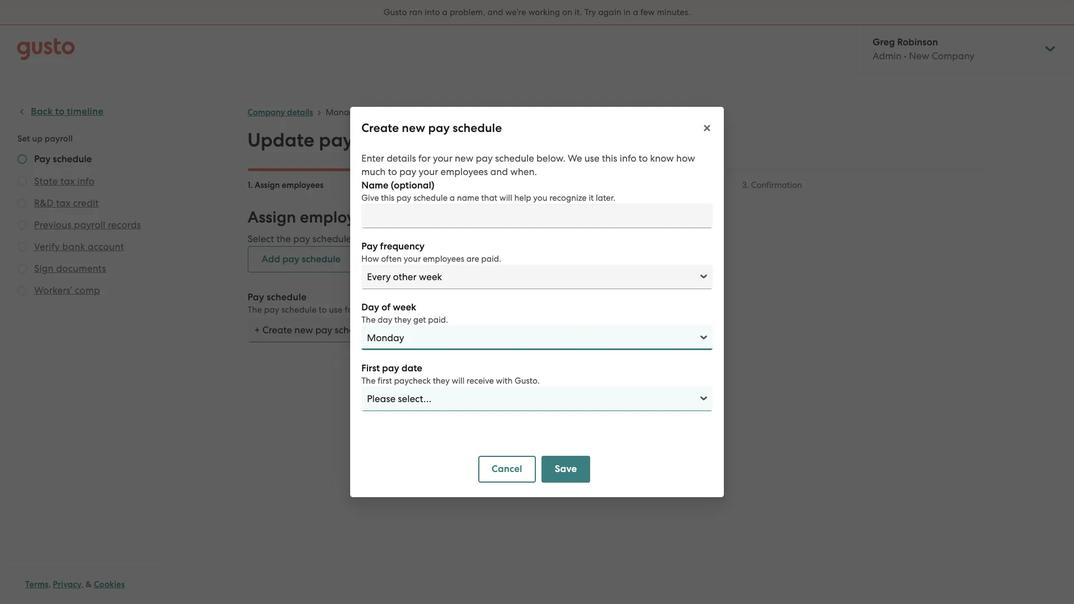 Task type: vqa. For each thing, say whether or not it's contained in the screenshot.
the pay inside First pay date The first paycheck they will receive with Gusto.
yes



Task type: describe. For each thing, give the bounding box(es) containing it.
info
[[620, 153, 637, 164]]

pay inside name (optional) give this pay schedule a name that will help you recognize it later.
[[397, 193, 412, 203]]

for inside pay schedule the pay schedule to use for all employees
[[345, 305, 356, 315]]

select
[[248, 233, 274, 245]]

pay schedule the pay schedule to use for all employees
[[248, 292, 413, 315]]

to right much
[[388, 166, 397, 177]]

company details
[[248, 107, 313, 118]]

date
[[402, 363, 422, 374]]

much
[[362, 166, 386, 177]]

day
[[362, 302, 379, 313]]

&
[[86, 580, 92, 590]]

how
[[362, 254, 379, 264]]

cookies button
[[94, 578, 125, 592]]

assign employees
[[255, 180, 324, 190]]

to inside pay schedule the pay schedule to use for all employees
[[319, 305, 327, 315]]

few
[[641, 7, 655, 17]]

working
[[529, 7, 560, 17]]

use inside pay schedule the pay schedule to use for all employees
[[329, 305, 343, 315]]

2 vertical spatial schedules
[[436, 208, 509, 227]]

like
[[380, 233, 394, 245]]

0 vertical spatial new
[[402, 121, 425, 135]]

ran
[[409, 7, 423, 17]]

on
[[562, 7, 573, 17]]

we're
[[506, 7, 526, 17]]

terms , privacy , & cookies
[[25, 580, 125, 590]]

2 vertical spatial new
[[437, 233, 455, 245]]

create new pay schedule
[[362, 121, 502, 135]]

name
[[362, 180, 389, 191]]

pay inside button
[[282, 254, 300, 265]]

we
[[568, 153, 582, 164]]

cancel
[[492, 463, 523, 475]]

again
[[598, 7, 622, 17]]

home image
[[17, 38, 75, 60]]

enter
[[362, 153, 384, 164]]

Name (optional) text field
[[362, 204, 713, 228]]

later.
[[596, 193, 616, 203]]

a inside name (optional) give this pay schedule a name that will help you recognize it later.
[[450, 193, 455, 203]]

add
[[408, 233, 426, 245]]

first pay date the first paycheck they will receive with gusto.
[[362, 363, 540, 386]]

continue
[[448, 384, 488, 396]]

schedule.
[[477, 233, 519, 245]]

for inside enter details for your new pay schedule below. we use this info to know how much to pay your employees and when.
[[419, 153, 431, 164]]

confirmation
[[751, 180, 802, 190]]

back
[[393, 384, 415, 396]]

cancel button
[[478, 456, 536, 483]]

help
[[515, 193, 531, 203]]

terms
[[25, 580, 48, 590]]

account menu element
[[858, 25, 1058, 73]]

new inside enter details for your new pay schedule below. we use this info to know how much to pay your employees and when.
[[455, 153, 474, 164]]

update pay schedules
[[248, 129, 444, 152]]

of
[[382, 302, 391, 313]]

paycheck
[[394, 376, 431, 386]]

name
[[457, 193, 479, 203]]

day of week the day they get paid.
[[362, 302, 448, 325]]

add
[[262, 254, 280, 265]]

assign for assign employees
[[255, 180, 280, 190]]

continue button
[[434, 377, 502, 403]]

pay frequency how often your employees are paid.
[[362, 241, 501, 264]]

know
[[650, 153, 674, 164]]

all
[[358, 305, 368, 315]]

manage
[[326, 107, 359, 118]]

0 vertical spatial your
[[433, 153, 453, 164]]

into
[[425, 7, 440, 17]]

terms link
[[25, 580, 48, 590]]

they inside day of week the day they get paid.
[[395, 315, 411, 325]]

with
[[496, 376, 513, 386]]

save button
[[542, 456, 591, 483]]

minutes.
[[657, 7, 691, 17]]

update
[[248, 129, 315, 152]]

company
[[248, 107, 285, 118]]

assign for assign employees to pay schedules
[[248, 208, 296, 227]]

it
[[589, 193, 594, 203]]

give
[[362, 193, 379, 203]]

and inside enter details for your new pay schedule below. we use this info to know how much to pay your employees and when.
[[491, 166, 508, 177]]

try
[[585, 7, 596, 17]]

name (optional) give this pay schedule a name that will help you recognize it later.
[[362, 180, 616, 203]]

frequency
[[380, 241, 425, 252]]



Task type: locate. For each thing, give the bounding box(es) containing it.
0 vertical spatial pay
[[362, 241, 378, 252]]

the down 'add'
[[248, 305, 262, 315]]

schedules for update pay schedules
[[358, 129, 444, 152]]

1 horizontal spatial they
[[433, 376, 450, 386]]

that
[[481, 193, 498, 203]]

schedules
[[378, 107, 416, 118], [358, 129, 444, 152], [436, 208, 509, 227]]

manage pay schedules
[[326, 107, 416, 118]]

schedule inside enter details for your new pay schedule below. we use this info to know how much to pay your employees and when.
[[495, 153, 534, 164]]

you'd
[[354, 233, 377, 245]]

how
[[677, 153, 695, 164]]

, left &
[[81, 580, 84, 590]]

0 horizontal spatial this
[[381, 193, 395, 203]]

use left all
[[329, 305, 343, 315]]

for left all
[[345, 305, 356, 315]]

to up like
[[384, 208, 400, 227]]

1 horizontal spatial details
[[387, 153, 416, 164]]

pay for pay schedule
[[248, 292, 264, 303]]

week
[[393, 302, 416, 313]]

paid. right are
[[481, 254, 501, 264]]

0 horizontal spatial use
[[329, 305, 343, 315]]

enter details for your new pay schedule below. we use this info to know how much to pay your employees and when.
[[362, 153, 695, 177]]

details inside enter details for your new pay schedule below. we use this info to know how much to pay your employees and when.
[[387, 153, 416, 164]]

paid. for day of week
[[428, 315, 448, 325]]

1 vertical spatial and
[[491, 166, 508, 177]]

you
[[534, 193, 548, 203]]

the down 'first'
[[362, 376, 376, 386]]

receive
[[467, 376, 494, 386]]

,
[[48, 580, 51, 590], [81, 580, 84, 590]]

2 vertical spatial your
[[404, 254, 421, 264]]

pay inside pay frequency how often your employees are paid.
[[362, 241, 378, 252]]

a left name
[[450, 193, 455, 203]]

select the pay schedule you'd like or add a new pay schedule.
[[248, 233, 519, 245]]

below.
[[537, 153, 566, 164]]

schedules for manage pay schedules
[[378, 107, 416, 118]]

it.
[[575, 7, 582, 17]]

when.
[[510, 166, 537, 177]]

1 horizontal spatial pay
[[362, 241, 378, 252]]

or
[[397, 233, 406, 245]]

details right enter
[[387, 153, 416, 164]]

your down create new pay schedule
[[433, 153, 453, 164]]

details for enter
[[387, 153, 416, 164]]

day
[[378, 315, 393, 325]]

1 vertical spatial they
[[433, 376, 450, 386]]

first
[[378, 376, 392, 386]]

paid. inside pay frequency how often your employees are paid.
[[481, 254, 501, 264]]

1 vertical spatial pay
[[248, 292, 264, 303]]

new
[[402, 121, 425, 135], [455, 153, 474, 164], [437, 233, 455, 245]]

2 , from the left
[[81, 580, 84, 590]]

the down day
[[362, 315, 376, 325]]

add pay schedule button
[[248, 246, 355, 273]]

your inside pay frequency how often your employees are paid.
[[404, 254, 421, 264]]

schedules up create
[[378, 107, 416, 118]]

0 horizontal spatial paid.
[[428, 315, 448, 325]]

problem,
[[450, 7, 485, 17]]

this inside name (optional) give this pay schedule a name that will help you recognize it later.
[[381, 193, 395, 203]]

assign down 'update'
[[255, 180, 280, 190]]

1 vertical spatial use
[[329, 305, 343, 315]]

1 horizontal spatial for
[[419, 153, 431, 164]]

a
[[442, 7, 448, 17], [633, 7, 639, 17], [450, 193, 455, 203], [429, 233, 435, 245]]

1 vertical spatial schedules
[[358, 129, 444, 152]]

employees inside enter details for your new pay schedule below. we use this info to know how much to pay your employees and when.
[[441, 166, 488, 177]]

pay
[[362, 241, 378, 252], [248, 292, 264, 303]]

the
[[248, 305, 262, 315], [362, 315, 376, 325], [362, 376, 376, 386]]

first
[[362, 363, 380, 374]]

schedules down name
[[436, 208, 509, 227]]

company details link
[[248, 107, 313, 118]]

pay
[[361, 107, 376, 118], [428, 121, 450, 135], [319, 129, 353, 152], [476, 153, 493, 164], [400, 166, 417, 177], [397, 193, 412, 203], [404, 208, 433, 227], [293, 233, 310, 245], [458, 233, 475, 245], [282, 254, 300, 265], [264, 305, 279, 315], [382, 363, 399, 374]]

assign up select
[[248, 208, 296, 227]]

the inside day of week the day they get paid.
[[362, 315, 376, 325]]

are
[[467, 254, 479, 264]]

1 vertical spatial details
[[387, 153, 416, 164]]

schedule inside name (optional) give this pay schedule a name that will help you recognize it later.
[[414, 193, 448, 203]]

they right "paycheck" on the left of the page
[[433, 376, 450, 386]]

1 vertical spatial your
[[419, 166, 438, 177]]

0 vertical spatial schedules
[[378, 107, 416, 118]]

add pay schedule
[[262, 254, 341, 265]]

and up name (optional) give this pay schedule a name that will help you recognize it later.
[[491, 166, 508, 177]]

assign employees to pay schedules
[[248, 208, 509, 227]]

privacy
[[53, 580, 81, 590]]

1 vertical spatial paid.
[[428, 315, 448, 325]]

0 vertical spatial will
[[500, 193, 512, 203]]

1 horizontal spatial will
[[500, 193, 512, 203]]

will inside name (optional) give this pay schedule a name that will help you recognize it later.
[[500, 193, 512, 203]]

a right in
[[633, 7, 639, 17]]

0 horizontal spatial details
[[287, 107, 313, 118]]

to
[[639, 153, 648, 164], [388, 166, 397, 177], [384, 208, 400, 227], [319, 305, 327, 315]]

new right create
[[402, 121, 425, 135]]

schedule
[[453, 121, 502, 135], [495, 153, 534, 164], [414, 193, 448, 203], [313, 233, 352, 245], [302, 254, 341, 265], [267, 292, 307, 303], [282, 305, 317, 315]]

1 vertical spatial assign
[[248, 208, 296, 227]]

and left we're
[[488, 7, 503, 17]]

privacy link
[[53, 580, 81, 590]]

use right the "we"
[[585, 153, 600, 164]]

(optional)
[[391, 180, 435, 191]]

0 horizontal spatial pay
[[248, 292, 264, 303]]

1 vertical spatial this
[[381, 193, 395, 203]]

will
[[500, 193, 512, 203], [452, 376, 465, 386]]

pay inside first pay date the first paycheck they will receive with gusto.
[[382, 363, 399, 374]]

gusto ran into a problem, and we're working on it. try again in a few minutes.
[[384, 7, 691, 17]]

for
[[419, 153, 431, 164], [345, 305, 356, 315]]

your up (optional)
[[419, 166, 438, 177]]

1 horizontal spatial paid.
[[481, 254, 501, 264]]

gusto
[[384, 7, 407, 17]]

paid. for pay frequency
[[481, 254, 501, 264]]

schedule inside add pay schedule button
[[302, 254, 341, 265]]

0 vertical spatial details
[[287, 107, 313, 118]]

employees inside pay schedule the pay schedule to use for all employees
[[370, 305, 413, 315]]

new up name
[[455, 153, 474, 164]]

1 horizontal spatial use
[[585, 153, 600, 164]]

details for company
[[287, 107, 313, 118]]

your down frequency
[[404, 254, 421, 264]]

paid. right get on the left of the page
[[428, 315, 448, 325]]

your
[[433, 153, 453, 164], [419, 166, 438, 177], [404, 254, 421, 264]]

they down 'week' at left
[[395, 315, 411, 325]]

this inside enter details for your new pay schedule below. we use this info to know how much to pay your employees and when.
[[602, 153, 618, 164]]

1 horizontal spatial this
[[602, 153, 618, 164]]

the inside first pay date the first paycheck they will receive with gusto.
[[362, 376, 376, 386]]

save
[[555, 463, 577, 475]]

1 vertical spatial new
[[455, 153, 474, 164]]

create new pay schedule dialog
[[350, 107, 724, 498]]

a right add
[[429, 233, 435, 245]]

0 horizontal spatial will
[[452, 376, 465, 386]]

schedules up enter
[[358, 129, 444, 152]]

1 vertical spatial will
[[452, 376, 465, 386]]

back button
[[379, 377, 429, 403]]

to right info at right top
[[639, 153, 648, 164]]

recognize
[[550, 193, 587, 203]]

0 vertical spatial assign
[[255, 180, 280, 190]]

0 vertical spatial they
[[395, 315, 411, 325]]

details up 'update'
[[287, 107, 313, 118]]

in
[[624, 7, 631, 17]]

employees
[[441, 166, 488, 177], [282, 180, 324, 190], [300, 208, 381, 227], [423, 254, 465, 264], [370, 305, 413, 315]]

the inside pay schedule the pay schedule to use for all employees
[[248, 305, 262, 315]]

employees inside pay frequency how often your employees are paid.
[[423, 254, 465, 264]]

0 horizontal spatial for
[[345, 305, 356, 315]]

this left info at right top
[[602, 153, 618, 164]]

cookies
[[94, 580, 125, 590]]

pay inside pay schedule the pay schedule to use for all employees
[[248, 292, 264, 303]]

pay up how
[[362, 241, 378, 252]]

often
[[381, 254, 402, 264]]

, left privacy link
[[48, 580, 51, 590]]

get
[[413, 315, 426, 325]]

will right that
[[500, 193, 512, 203]]

pay down 'add'
[[248, 292, 264, 303]]

0 vertical spatial paid.
[[481, 254, 501, 264]]

0 vertical spatial and
[[488, 7, 503, 17]]

for up (optional)
[[419, 153, 431, 164]]

1 vertical spatial for
[[345, 305, 356, 315]]

to left all
[[319, 305, 327, 315]]

dialog main content element
[[350, 145, 724, 498]]

0 vertical spatial use
[[585, 153, 600, 164]]

use
[[585, 153, 600, 164], [329, 305, 343, 315]]

this right give
[[381, 193, 395, 203]]

pay inside pay schedule the pay schedule to use for all employees
[[264, 305, 279, 315]]

gusto.
[[515, 376, 540, 386]]

0 vertical spatial this
[[602, 153, 618, 164]]

0 vertical spatial for
[[419, 153, 431, 164]]

use inside enter details for your new pay schedule below. we use this info to know how much to pay your employees and when.
[[585, 153, 600, 164]]

new right add
[[437, 233, 455, 245]]

the for first pay date
[[362, 376, 376, 386]]

pay for pay frequency
[[362, 241, 378, 252]]

the for day of week
[[362, 315, 376, 325]]

assign
[[255, 180, 280, 190], [248, 208, 296, 227]]

will inside first pay date the first paycheck they will receive with gusto.
[[452, 376, 465, 386]]

the
[[277, 233, 291, 245]]

paid. inside day of week the day they get paid.
[[428, 315, 448, 325]]

this
[[602, 153, 618, 164], [381, 193, 395, 203]]

will left receive on the left
[[452, 376, 465, 386]]

they inside first pay date the first paycheck they will receive with gusto.
[[433, 376, 450, 386]]

0 horizontal spatial ,
[[48, 580, 51, 590]]

create
[[362, 121, 399, 135]]

and
[[488, 7, 503, 17], [491, 166, 508, 177]]

a right into at the top left
[[442, 7, 448, 17]]

1 horizontal spatial ,
[[81, 580, 84, 590]]

1 , from the left
[[48, 580, 51, 590]]

0 horizontal spatial they
[[395, 315, 411, 325]]



